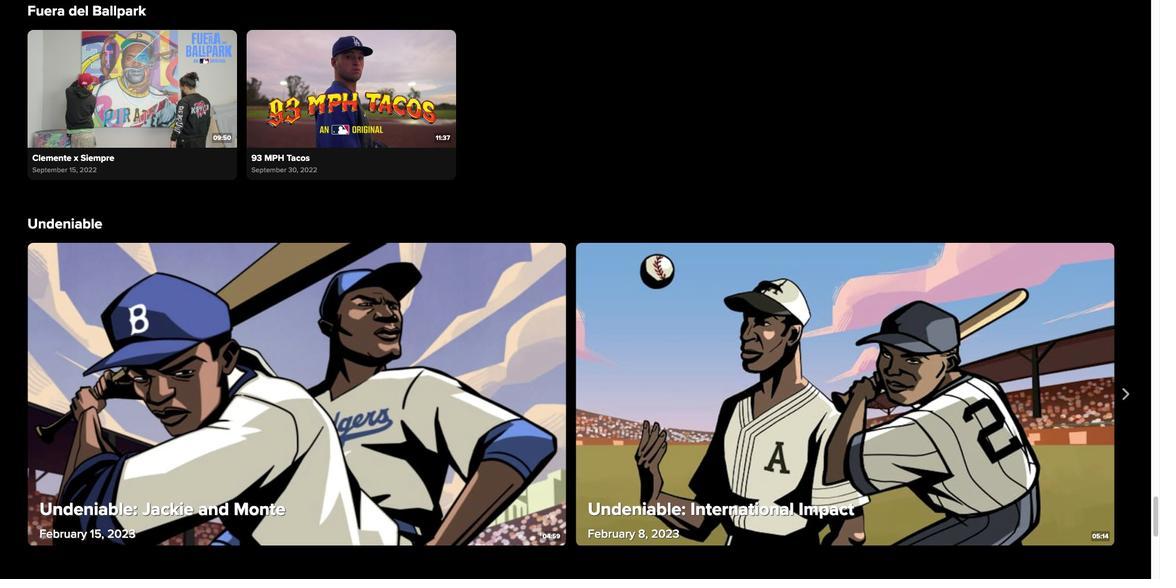 Task type: describe. For each thing, give the bounding box(es) containing it.
mph
[[265, 153, 284, 163]]

siempre
[[81, 152, 114, 163]]

jackie
[[142, 498, 194, 521]]

february 15, 2023
[[40, 527, 136, 541]]

undeniable: international impact image
[[576, 243, 1115, 546]]

8,
[[638, 527, 648, 541]]

93
[[251, 153, 262, 163]]

93 mph tacos september 30, 2022
[[251, 153, 317, 175]]

clemente x siempre image
[[28, 30, 237, 148]]

del
[[69, 2, 89, 20]]

impact
[[799, 498, 854, 521]]

undeniable: jackie and monte image
[[28, 243, 566, 546]]

clemente x siempre september 15, 2022
[[32, 152, 114, 175]]

93 mph tacos image
[[247, 30, 456, 148]]

september for 93
[[251, 166, 287, 175]]

2022 for siempre
[[80, 166, 97, 175]]

and
[[198, 498, 229, 521]]



Task type: locate. For each thing, give the bounding box(es) containing it.
1 horizontal spatial 2022
[[300, 166, 317, 175]]

september down clemente
[[32, 166, 67, 175]]

tacos
[[287, 153, 310, 163]]

15,
[[69, 166, 78, 175], [90, 527, 104, 541]]

0 horizontal spatial 2023
[[107, 527, 136, 541]]

february for undeniable: jackie and monte
[[40, 527, 87, 541]]

0 horizontal spatial september
[[32, 166, 67, 175]]

september inside clemente x siempre september 15, 2022
[[32, 166, 67, 175]]

2 february from the left
[[588, 527, 635, 541]]

february
[[40, 527, 87, 541], [588, 527, 635, 541]]

september down mph
[[251, 166, 287, 175]]

1 vertical spatial 15,
[[90, 527, 104, 541]]

1 horizontal spatial 2023
[[651, 527, 680, 541]]

undeniable: international impact
[[588, 498, 854, 521]]

1 2022 from the left
[[80, 166, 97, 175]]

2 undeniable: from the left
[[588, 498, 686, 521]]

september
[[32, 166, 67, 175], [251, 166, 287, 175]]

2 2023 from the left
[[651, 527, 680, 541]]

0 vertical spatial 15,
[[69, 166, 78, 175]]

undeniable:
[[40, 498, 138, 521], [588, 498, 686, 521]]

undeniable: up february 15, 2023
[[40, 498, 138, 521]]

2 2022 from the left
[[300, 166, 317, 175]]

2022 for tacos
[[300, 166, 317, 175]]

clemente
[[32, 152, 72, 163]]

february for undeniable: international impact
[[588, 527, 635, 541]]

undeniable: for undeniable: international impact
[[588, 498, 686, 521]]

x
[[74, 152, 78, 163]]

1 horizontal spatial undeniable:
[[588, 498, 686, 521]]

0 horizontal spatial 15,
[[69, 166, 78, 175]]

1 february from the left
[[40, 527, 87, 541]]

1 horizontal spatial 15,
[[90, 527, 104, 541]]

0 horizontal spatial undeniable:
[[40, 498, 138, 521]]

1 undeniable: from the left
[[40, 498, 138, 521]]

09:50
[[213, 134, 231, 142]]

2022
[[80, 166, 97, 175], [300, 166, 317, 175]]

1 2023 from the left
[[107, 527, 136, 541]]

2023
[[107, 527, 136, 541], [651, 527, 680, 541]]

2022 down siempre
[[80, 166, 97, 175]]

undeniable: jackie and monte
[[40, 498, 286, 521]]

february 8, 2023
[[588, 527, 680, 541]]

2022 right 30,
[[300, 166, 317, 175]]

undeniable: for undeniable: jackie and monte
[[40, 498, 138, 521]]

11:37
[[436, 134, 450, 142]]

2022 inside 93 mph tacos september 30, 2022
[[300, 166, 317, 175]]

2023 for jackie
[[107, 527, 136, 541]]

2023 right '8,'
[[651, 527, 680, 541]]

15, inside clemente x siempre september 15, 2022
[[69, 166, 78, 175]]

2022 inside clemente x siempre september 15, 2022
[[80, 166, 97, 175]]

undeniable
[[28, 215, 102, 233]]

1 horizontal spatial february
[[588, 527, 635, 541]]

2023 for international
[[651, 527, 680, 541]]

30,
[[288, 166, 298, 175]]

05:14
[[1093, 532, 1109, 540]]

1 september from the left
[[32, 166, 67, 175]]

fuera del ballpark
[[28, 2, 146, 20]]

ballpark
[[92, 2, 146, 20]]

monte
[[234, 498, 286, 521]]

september for clemente
[[32, 166, 67, 175]]

2023 down undeniable: jackie and monte
[[107, 527, 136, 541]]

1 horizontal spatial september
[[251, 166, 287, 175]]

2 september from the left
[[251, 166, 287, 175]]

september inside 93 mph tacos september 30, 2022
[[251, 166, 287, 175]]

0 horizontal spatial 2022
[[80, 166, 97, 175]]

fuera
[[28, 2, 65, 20]]

undeniable: up february 8, 2023
[[588, 498, 686, 521]]

0 horizontal spatial february
[[40, 527, 87, 541]]

international
[[691, 498, 794, 521]]

04:59
[[543, 532, 560, 540]]



Task type: vqa. For each thing, say whether or not it's contained in the screenshot.
32
no



